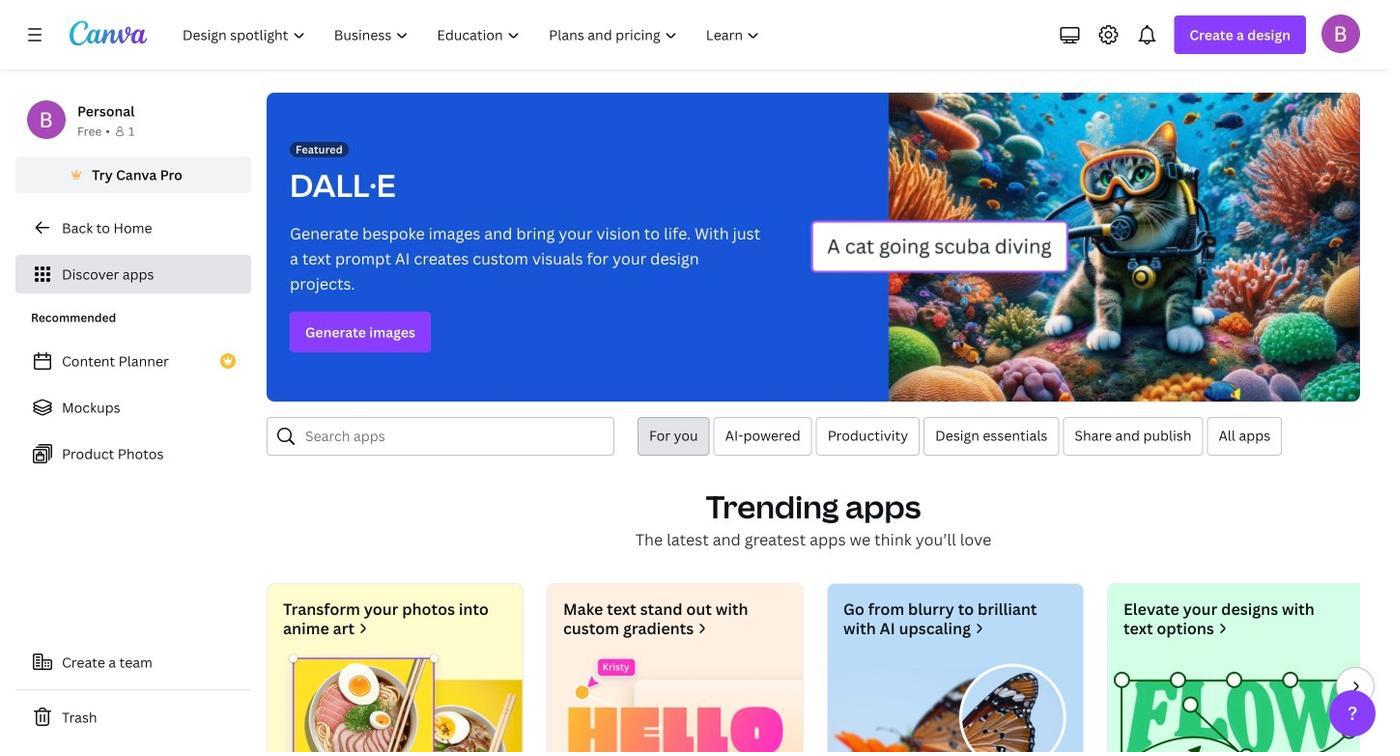 Task type: locate. For each thing, give the bounding box(es) containing it.
bob builder image
[[1322, 14, 1361, 53]]

typegradient image
[[548, 654, 803, 753]]

animeify image
[[268, 654, 523, 753]]

list
[[15, 342, 251, 474]]

an image with a cursor next to a text box containing the prompt "a cat going scuba diving" to generate an image. the generated image of a cat doing scuba diving is behind the text box. image
[[811, 93, 1361, 402]]



Task type: vqa. For each thing, say whether or not it's contained in the screenshot.
THE PLANNER BY VENICEDESIGNS link
no



Task type: describe. For each thing, give the bounding box(es) containing it.
image upscaler image
[[828, 654, 1083, 753]]

top level navigation element
[[170, 15, 777, 54]]

Input field to search for apps search field
[[305, 418, 602, 455]]

typecraft image
[[1109, 654, 1364, 753]]



